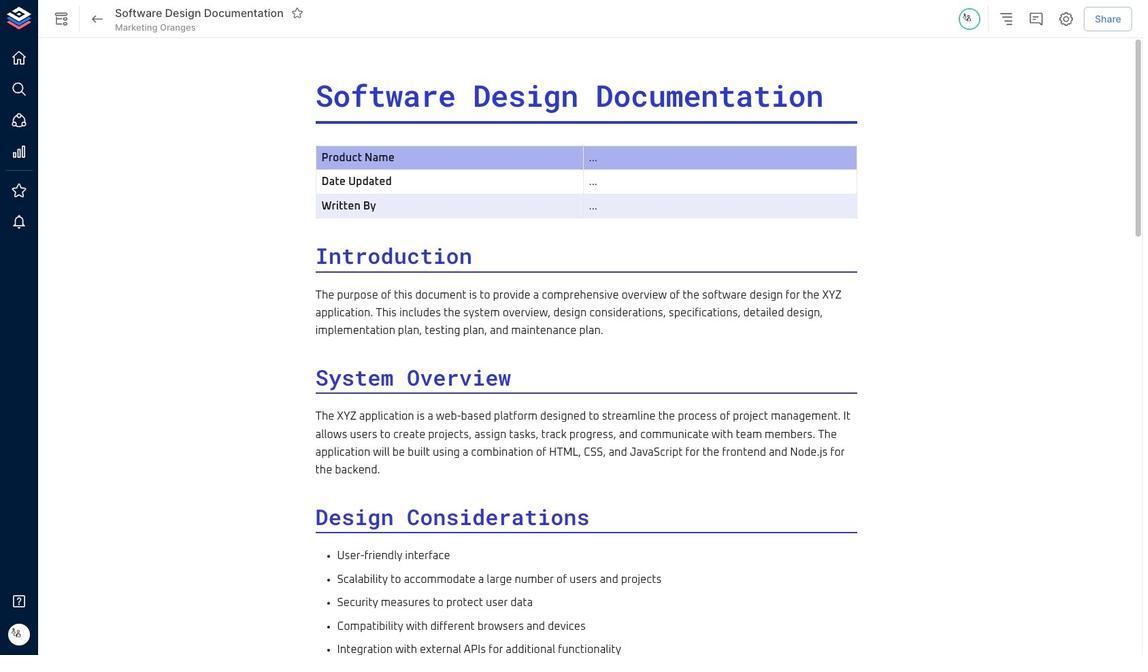 Task type: vqa. For each thing, say whether or not it's contained in the screenshot.
fourth help IMAGE from the top
no



Task type: describe. For each thing, give the bounding box(es) containing it.
ruby anderson image
[[960, 10, 979, 29]]

comments image
[[1028, 11, 1045, 27]]

show wiki image
[[53, 11, 69, 27]]

favorite image
[[291, 7, 303, 19]]

go back image
[[89, 11, 105, 27]]



Task type: locate. For each thing, give the bounding box(es) containing it.
table of contents image
[[998, 11, 1015, 27]]

settings image
[[1058, 11, 1075, 27]]



